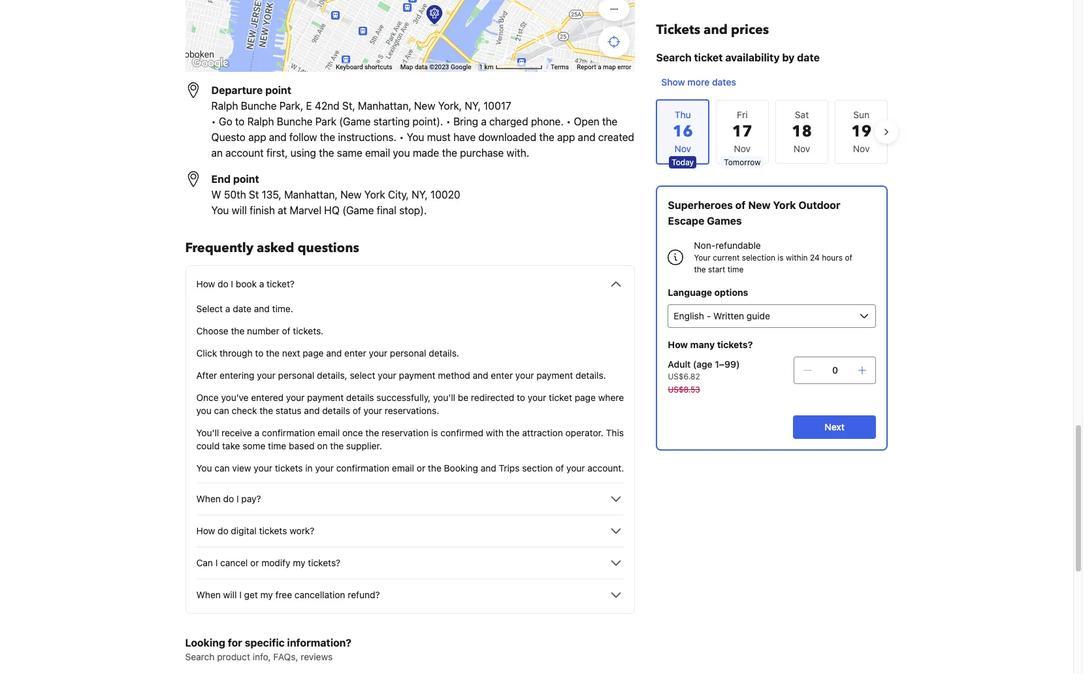 Task type: describe. For each thing, give the bounding box(es) containing it.
receive
[[222, 427, 252, 438]]

1 vertical spatial bunche
[[277, 116, 313, 127]]

the up supplier.
[[366, 427, 379, 438]]

a inside dropdown button
[[259, 278, 264, 290]]

0 horizontal spatial details.
[[429, 348, 459, 359]]

some
[[243, 440, 266, 452]]

and inside once you've entered your payment details successfully, you'll be redirected to your ticket page where you can check the status and details of your reservations.
[[304, 405, 320, 416]]

©2023
[[429, 63, 449, 71]]

park,
[[279, 100, 303, 112]]

you'll
[[196, 427, 219, 438]]

free
[[275, 589, 292, 601]]

you inside "end point w 50th st 135, manhattan, new york city, ny, 10020 you will finish at marvel hq (game final stop)."
[[211, 205, 229, 216]]

st
[[249, 189, 259, 201]]

york inside "end point w 50th st 135, manhattan, new york city, ny, 10020 you will finish at marvel hq (game final stop)."
[[364, 189, 385, 201]]

1 app from the left
[[248, 131, 266, 143]]

2 horizontal spatial payment
[[537, 370, 573, 381]]

us$8.53
[[668, 385, 700, 395]]

st,
[[342, 100, 355, 112]]

google
[[451, 63, 472, 71]]

entered
[[251, 392, 284, 403]]

fri 17 nov tomorrow
[[724, 109, 761, 167]]

google image
[[189, 55, 232, 72]]

confirmation inside you'll receive a confirmation email once the reservation is confirmed with the attraction operator. this could take some time based on the supplier.
[[262, 427, 315, 438]]

once you've entered your payment details successfully, you'll be redirected to your ticket page where you can check the status and details of your reservations.
[[196, 392, 624, 416]]

1 vertical spatial enter
[[491, 370, 513, 381]]

1 vertical spatial confirmation
[[336, 463, 390, 474]]

• left open at the top
[[567, 116, 571, 127]]

the down the park
[[320, 131, 335, 143]]

data
[[415, 63, 428, 71]]

where
[[598, 392, 624, 403]]

operator.
[[566, 427, 604, 438]]

tickets inside dropdown button
[[259, 525, 287, 537]]

account.
[[588, 463, 624, 474]]

2 vertical spatial email
[[392, 463, 414, 474]]

departure point ralph bunche park, e 42nd st, manhattan, new york, ny, 10017 • go to ralph bunche park (game starting point). • bring a charged phone. • open the questo app and follow the instructions. • you must have downloaded the app and created an account first, using the same email you made the purchase with.
[[211, 84, 635, 159]]

• left go
[[211, 116, 216, 127]]

0 vertical spatial page
[[303, 348, 324, 359]]

km
[[485, 63, 494, 71]]

york inside superheroes of new york outdoor escape games
[[773, 199, 796, 211]]

manhattan, inside departure point ralph bunche park, e 42nd st, manhattan, new york, ny, 10017 • go to ralph bunche park (game starting point). • bring a charged phone. • open the questo app and follow the instructions. • you must have downloaded the app and created an account first, using the same email you made the purchase with.
[[358, 100, 412, 112]]

by
[[782, 52, 795, 63]]

questions
[[298, 239, 359, 257]]

non-refundable your current selection is within 24 hours of the start time
[[694, 240, 853, 274]]

can i cancel or modify my tickets? button
[[196, 555, 624, 571]]

refundable
[[716, 240, 761, 251]]

1 km
[[479, 63, 495, 71]]

finish
[[250, 205, 275, 216]]

42nd
[[315, 100, 340, 112]]

1 vertical spatial details.
[[576, 370, 606, 381]]

product
[[217, 652, 250, 663]]

0 vertical spatial search
[[656, 52, 692, 63]]

bring
[[454, 116, 478, 127]]

nov for 19
[[853, 143, 870, 154]]

the right with
[[506, 427, 520, 438]]

your
[[694, 253, 711, 263]]

instructions.
[[338, 131, 397, 143]]

supplier.
[[346, 440, 382, 452]]

superheroes of new york outdoor escape games
[[668, 199, 841, 227]]

the up through
[[231, 325, 245, 337]]

options
[[715, 287, 749, 298]]

start
[[708, 265, 726, 274]]

keyboard shortcuts
[[336, 63, 393, 71]]

and left time. on the top of the page
[[254, 303, 270, 314]]

fri
[[737, 109, 748, 120]]

date inside how do i book a ticket? element
[[233, 303, 252, 314]]

can i cancel or modify my tickets?
[[196, 557, 341, 569]]

stop).
[[399, 205, 427, 216]]

hq
[[324, 205, 340, 216]]

• down york,
[[446, 116, 451, 127]]

1–99)
[[715, 359, 740, 370]]

a inside departure point ralph bunche park, e 42nd st, manhattan, new york, ny, 10017 • go to ralph bunche park (game starting point). • bring a charged phone. • open the questo app and follow the instructions. • you must have downloaded the app and created an account first, using the same email you made the purchase with.
[[481, 116, 487, 127]]

hours
[[822, 253, 843, 263]]

when will i get my free cancellation refund? button
[[196, 587, 624, 603]]

point for 50th
[[233, 173, 259, 185]]

nov for 18
[[794, 143, 811, 154]]

a inside you'll receive a confirmation email once the reservation is confirmed with the attraction operator. this could take some time based on the supplier.
[[255, 427, 260, 438]]

when for when do i pay?
[[196, 493, 221, 505]]

the inside once you've entered your payment details successfully, you'll be redirected to your ticket page where you can check the status and details of your reservations.
[[260, 405, 273, 416]]

show more dates button
[[656, 71, 742, 94]]

asked
[[257, 239, 294, 257]]

and up redirected
[[473, 370, 489, 381]]

0 vertical spatial personal
[[390, 348, 426, 359]]

the down phone.
[[539, 131, 555, 143]]

is inside non-refundable your current selection is within 24 hours of the start time
[[778, 253, 784, 263]]

select
[[196, 303, 223, 314]]

when for when will i get my free cancellation refund?
[[196, 589, 221, 601]]

entering
[[220, 370, 255, 381]]

same
[[337, 147, 363, 159]]

the left the next
[[266, 348, 280, 359]]

and left trips
[[481, 463, 497, 474]]

and down open at the top
[[578, 131, 596, 143]]

tickets inside how do i book a ticket? element
[[275, 463, 303, 474]]

pay?
[[241, 493, 261, 505]]

0 vertical spatial ralph
[[211, 100, 238, 112]]

do for tickets
[[218, 525, 228, 537]]

final
[[377, 205, 397, 216]]

i for pay?
[[237, 493, 239, 505]]

you inside once you've entered your payment details successfully, you'll be redirected to your ticket page where you can check the status and details of your reservations.
[[196, 405, 212, 416]]

1 vertical spatial personal
[[278, 370, 314, 381]]

keyboard
[[336, 63, 363, 71]]

time inside you'll receive a confirmation email once the reservation is confirmed with the attraction operator. this could take some time based on the supplier.
[[268, 440, 286, 452]]

charged
[[489, 116, 528, 127]]

e
[[306, 100, 312, 112]]

ny, inside "end point w 50th st 135, manhattan, new york city, ny, 10020 you will finish at marvel hq (game final stop)."
[[412, 189, 428, 201]]

you inside departure point ralph bunche park, e 42nd st, manhattan, new york, ny, 10017 • go to ralph bunche park (game starting point). • bring a charged phone. • open the questo app and follow the instructions. • you must have downloaded the app and created an account first, using the same email you made the purchase with.
[[407, 131, 424, 143]]

after
[[196, 370, 217, 381]]

135,
[[262, 189, 282, 201]]

looking for specific information? search product info, faqs, reviews
[[185, 637, 352, 663]]

17
[[732, 121, 753, 142]]

10017
[[484, 100, 511, 112]]

new inside "end point w 50th st 135, manhattan, new york city, ny, 10020 you will finish at marvel hq (game final stop)."
[[340, 189, 362, 201]]

for
[[228, 637, 242, 649]]

will inside dropdown button
[[223, 589, 237, 601]]

you've
[[221, 392, 249, 403]]

of inside non-refundable your current selection is within 24 hours of the start time
[[845, 253, 853, 263]]

of inside once you've entered your payment details successfully, you'll be redirected to your ticket page where you can check the status and details of your reservations.
[[353, 405, 361, 416]]

the left the booking
[[428, 463, 442, 474]]

1 horizontal spatial payment
[[399, 370, 436, 381]]

superheroes
[[668, 199, 733, 211]]

1 vertical spatial ralph
[[247, 116, 274, 127]]

0 vertical spatial my
[[293, 557, 306, 569]]

point).
[[413, 116, 443, 127]]

specific
[[245, 637, 285, 649]]

email inside you'll receive a confirmation email once the reservation is confirmed with the attraction operator. this could take some time based on the supplier.
[[318, 427, 340, 438]]

next
[[282, 348, 300, 359]]

language
[[668, 287, 712, 298]]

could
[[196, 440, 220, 452]]

dates
[[712, 76, 736, 88]]

0 horizontal spatial my
[[260, 589, 273, 601]]

prices
[[731, 21, 769, 39]]

new inside superheroes of new york outdoor escape games
[[748, 199, 771, 211]]

report a map error
[[577, 63, 632, 71]]

the down the must
[[442, 147, 457, 159]]

cancel
[[220, 557, 248, 569]]

a right select on the left top of page
[[225, 303, 230, 314]]

check
[[232, 405, 257, 416]]

cancellation
[[295, 589, 345, 601]]

the up created at the top of the page
[[602, 116, 618, 127]]

how do i book a ticket? element
[[196, 292, 624, 475]]

created
[[598, 131, 635, 143]]

page inside once you've entered your payment details successfully, you'll be redirected to your ticket page where you can check the status and details of your reservations.
[[575, 392, 596, 403]]

within
[[786, 253, 808, 263]]

using
[[291, 147, 316, 159]]

method
[[438, 370, 470, 381]]

sun 19 nov
[[852, 109, 872, 154]]

book
[[236, 278, 257, 290]]

0 vertical spatial ticket
[[694, 52, 723, 63]]

sun
[[854, 109, 870, 120]]



Task type: locate. For each thing, give the bounding box(es) containing it.
or down you'll receive a confirmation email once the reservation is confirmed with the attraction operator. this could take some time based on the supplier.
[[417, 463, 426, 474]]

i right can at bottom
[[215, 557, 218, 569]]

how for how many tickets?
[[668, 339, 688, 350]]

0 vertical spatial date
[[797, 52, 820, 63]]

details
[[346, 392, 374, 403], [322, 405, 350, 416]]

the left same at the top left
[[319, 147, 334, 159]]

can
[[196, 557, 213, 569]]

0 vertical spatial do
[[218, 278, 228, 290]]

0 horizontal spatial confirmation
[[262, 427, 315, 438]]

questo
[[211, 131, 246, 143]]

app up account at the left top of the page
[[248, 131, 266, 143]]

tickets left in
[[275, 463, 303, 474]]

frequently
[[185, 239, 254, 257]]

choose the number of tickets.
[[196, 325, 324, 337]]

outdoor
[[799, 199, 841, 211]]

1 horizontal spatial manhattan,
[[358, 100, 412, 112]]

payment down details,
[[307, 392, 344, 403]]

confirmation
[[262, 427, 315, 438], [336, 463, 390, 474]]

york left outdoor
[[773, 199, 796, 211]]

is left the confirmed
[[431, 427, 438, 438]]

or inside dropdown button
[[250, 557, 259, 569]]

how up adult
[[668, 339, 688, 350]]

0 horizontal spatial ny,
[[412, 189, 428, 201]]

1 vertical spatial will
[[223, 589, 237, 601]]

1 vertical spatial how
[[668, 339, 688, 350]]

nov inside the fri 17 nov tomorrow
[[734, 143, 751, 154]]

after entering your personal details, select your payment method and enter your payment details.
[[196, 370, 606, 381]]

you
[[407, 131, 424, 143], [211, 205, 229, 216], [196, 463, 212, 474]]

refund?
[[348, 589, 380, 601]]

1 vertical spatial can
[[215, 463, 230, 474]]

be
[[458, 392, 469, 403]]

confirmation up based
[[262, 427, 315, 438]]

0 horizontal spatial payment
[[307, 392, 344, 403]]

0 vertical spatial tickets?
[[717, 339, 753, 350]]

0 horizontal spatial app
[[248, 131, 266, 143]]

payment inside once you've entered your payment details successfully, you'll be redirected to your ticket page where you can check the status and details of your reservations.
[[307, 392, 344, 403]]

0 horizontal spatial is
[[431, 427, 438, 438]]

ny, up stop).
[[412, 189, 428, 201]]

do left the book
[[218, 278, 228, 290]]

2 horizontal spatial to
[[517, 392, 525, 403]]

selection
[[742, 253, 776, 263]]

1 horizontal spatial ny,
[[465, 100, 481, 112]]

personal up after entering your personal details, select your payment method and enter your payment details.
[[390, 348, 426, 359]]

search down looking
[[185, 652, 215, 663]]

will inside "end point w 50th st 135, manhattan, new york city, ny, 10020 you will finish at marvel hq (game final stop)."
[[232, 205, 247, 216]]

new inside departure point ralph bunche park, e 42nd st, manhattan, new york, ny, 10017 • go to ralph bunche park (game starting point). • bring a charged phone. • open the questo app and follow the instructions. • you must have downloaded the app and created an account first, using the same email you made the purchase with.
[[414, 100, 435, 112]]

1 horizontal spatial details.
[[576, 370, 606, 381]]

you down could
[[196, 463, 212, 474]]

2 vertical spatial you
[[196, 463, 212, 474]]

• down starting
[[399, 131, 404, 143]]

confirmation down supplier.
[[336, 463, 390, 474]]

0 horizontal spatial to
[[235, 116, 245, 127]]

york up final
[[364, 189, 385, 201]]

my right modify
[[293, 557, 306, 569]]

you up 'made'
[[407, 131, 424, 143]]

terms
[[551, 63, 569, 71]]

payment up successfully, at the bottom of the page
[[399, 370, 436, 381]]

click
[[196, 348, 217, 359]]

my right get
[[260, 589, 273, 601]]

and left prices
[[704, 21, 728, 39]]

ny, inside departure point ralph bunche park, e 42nd st, manhattan, new york, ny, 10017 • go to ralph bunche park (game starting point). • bring a charged phone. • open the questo app and follow the instructions. • you must have downloaded the app and created an account first, using the same email you made the purchase with.
[[465, 100, 481, 112]]

do left pay?
[[223, 493, 234, 505]]

will left get
[[223, 589, 237, 601]]

0 horizontal spatial point
[[233, 173, 259, 185]]

enter up redirected
[[491, 370, 513, 381]]

1 vertical spatial email
[[318, 427, 340, 438]]

0 horizontal spatial or
[[250, 557, 259, 569]]

do
[[218, 278, 228, 290], [223, 493, 234, 505], [218, 525, 228, 537]]

i left get
[[239, 589, 242, 601]]

tickets
[[656, 21, 701, 39]]

0 horizontal spatial tickets?
[[308, 557, 341, 569]]

email down you'll receive a confirmation email once the reservation is confirmed with the attraction operator. this could take some time based on the supplier.
[[392, 463, 414, 474]]

19
[[852, 121, 872, 142]]

adult (age 1–99) us$6.82
[[668, 359, 740, 382]]

3 nov from the left
[[853, 143, 870, 154]]

page right the next
[[303, 348, 324, 359]]

a right bring
[[481, 116, 487, 127]]

you inside departure point ralph bunche park, e 42nd st, manhattan, new york, ny, 10017 • go to ralph bunche park (game starting point). • bring a charged phone. • open the questo app and follow the instructions. • you must have downloaded the app and created an account first, using the same email you made the purchase with.
[[393, 147, 410, 159]]

us$6.82
[[668, 372, 700, 382]]

the down entered
[[260, 405, 273, 416]]

1 vertical spatial tickets?
[[308, 557, 341, 569]]

to inside once you've entered your payment details successfully, you'll be redirected to your ticket page where you can check the status and details of your reservations.
[[517, 392, 525, 403]]

select a date and time.
[[196, 303, 293, 314]]

0 vertical spatial is
[[778, 253, 784, 263]]

1 horizontal spatial ralph
[[247, 116, 274, 127]]

when
[[196, 493, 221, 505], [196, 589, 221, 601]]

when do i pay?
[[196, 493, 261, 505]]

departure
[[211, 84, 263, 96]]

payment
[[399, 370, 436, 381], [537, 370, 573, 381], [307, 392, 344, 403]]

booking
[[444, 463, 478, 474]]

2 horizontal spatial nov
[[853, 143, 870, 154]]

app down phone.
[[557, 131, 575, 143]]

point inside departure point ralph bunche park, e 42nd st, manhattan, new york, ny, 10017 • go to ralph bunche park (game starting point). • bring a charged phone. • open the questo app and follow the instructions. • you must have downloaded the app and created an account first, using the same email you made the purchase with.
[[265, 84, 291, 96]]

you inside how do i book a ticket? element
[[196, 463, 212, 474]]

terms link
[[551, 63, 569, 71]]

the inside non-refundable your current selection is within 24 hours of the start time
[[694, 265, 706, 274]]

tomorrow
[[724, 157, 761, 167]]

current
[[713, 253, 740, 263]]

0 vertical spatial will
[[232, 205, 247, 216]]

2 vertical spatial to
[[517, 392, 525, 403]]

of left tickets.
[[282, 325, 291, 337]]

error
[[618, 63, 632, 71]]

(game right hq
[[342, 205, 374, 216]]

nov up tomorrow
[[734, 143, 751, 154]]

email inside departure point ralph bunche park, e 42nd st, manhattan, new york, ny, 10017 • go to ralph bunche park (game starting point). • bring a charged phone. • open the questo app and follow the instructions. • you must have downloaded the app and created an account first, using the same email you made the purchase with.
[[365, 147, 390, 159]]

search up show
[[656, 52, 692, 63]]

0 horizontal spatial personal
[[278, 370, 314, 381]]

the right on
[[330, 440, 344, 452]]

0 vertical spatial when
[[196, 493, 221, 505]]

ticket up attraction
[[549, 392, 572, 403]]

you down 'w'
[[211, 205, 229, 216]]

tickets? inside can i cancel or modify my tickets? dropdown button
[[308, 557, 341, 569]]

is
[[778, 253, 784, 263], [431, 427, 438, 438]]

this
[[606, 427, 624, 438]]

0 horizontal spatial you
[[196, 405, 212, 416]]

once
[[196, 392, 219, 403]]

i inside dropdown button
[[237, 493, 239, 505]]

1 vertical spatial (game
[[342, 205, 374, 216]]

starting
[[374, 116, 410, 127]]

0 horizontal spatial york
[[364, 189, 385, 201]]

1 vertical spatial page
[[575, 392, 596, 403]]

0 vertical spatial manhattan,
[[358, 100, 412, 112]]

nov inside sat 18 nov
[[794, 143, 811, 154]]

to
[[235, 116, 245, 127], [255, 348, 264, 359], [517, 392, 525, 403]]

1 horizontal spatial app
[[557, 131, 575, 143]]

new up the refundable
[[748, 199, 771, 211]]

new down same at the top left
[[340, 189, 362, 201]]

email up on
[[318, 427, 340, 438]]

shortcuts
[[365, 63, 393, 71]]

of right the hours
[[845, 253, 853, 263]]

end
[[211, 173, 231, 185]]

0 vertical spatial (game
[[339, 116, 371, 127]]

ralph up go
[[211, 100, 238, 112]]

search inside looking for specific information? search product info, faqs, reviews
[[185, 652, 215, 663]]

when down can at bottom
[[196, 589, 221, 601]]

go
[[219, 116, 232, 127]]

1 horizontal spatial or
[[417, 463, 426, 474]]

i left the book
[[231, 278, 233, 290]]

0 vertical spatial bunche
[[241, 100, 277, 112]]

my
[[293, 557, 306, 569], [260, 589, 273, 601]]

2 vertical spatial how
[[196, 525, 215, 537]]

payment up attraction
[[537, 370, 573, 381]]

and up the "first,"
[[269, 131, 287, 143]]

many
[[690, 339, 715, 350]]

can
[[214, 405, 229, 416], [215, 463, 230, 474]]

region containing 17
[[646, 94, 899, 170]]

(game inside departure point ralph bunche park, e 42nd st, manhattan, new york, ny, 10017 • go to ralph bunche park (game starting point). • bring a charged phone. • open the questo app and follow the instructions. • you must have downloaded the app and created an account first, using the same email you made the purchase with.
[[339, 116, 371, 127]]

how up select on the left top of page
[[196, 278, 215, 290]]

2 app from the left
[[557, 131, 575, 143]]

1 vertical spatial time
[[268, 440, 286, 452]]

when inside dropdown button
[[196, 589, 221, 601]]

how for how do i book a ticket?
[[196, 278, 215, 290]]

1 vertical spatial you
[[196, 405, 212, 416]]

point up park,
[[265, 84, 291, 96]]

ticket inside once you've entered your payment details successfully, you'll be redirected to your ticket page where you can check the status and details of your reservations.
[[549, 392, 572, 403]]

is left within
[[778, 253, 784, 263]]

tickets left work?
[[259, 525, 287, 537]]

details up once at the bottom left of page
[[322, 405, 350, 416]]

ny, up bring
[[465, 100, 481, 112]]

and right the status
[[304, 405, 320, 416]]

0 horizontal spatial search
[[185, 652, 215, 663]]

0 vertical spatial email
[[365, 147, 390, 159]]

(game inside "end point w 50th st 135, manhattan, new york city, ny, 10020 you will finish at marvel hq (game final stop)."
[[342, 205, 374, 216]]

2 vertical spatial do
[[218, 525, 228, 537]]

park
[[315, 116, 337, 127]]

downloaded
[[479, 131, 537, 143]]

availability
[[726, 52, 780, 63]]

0 vertical spatial or
[[417, 463, 426, 474]]

at
[[278, 205, 287, 216]]

0 horizontal spatial date
[[233, 303, 252, 314]]

ticket up show more dates
[[694, 52, 723, 63]]

when left pay?
[[196, 493, 221, 505]]

0 vertical spatial you
[[393, 147, 410, 159]]

when do i pay? button
[[196, 491, 624, 507]]

show
[[662, 76, 685, 88]]

when inside dropdown button
[[196, 493, 221, 505]]

enter up 'select'
[[344, 348, 367, 359]]

city,
[[388, 189, 409, 201]]

1 horizontal spatial time
[[728, 265, 744, 274]]

1 horizontal spatial point
[[265, 84, 291, 96]]

1 vertical spatial search
[[185, 652, 215, 663]]

i for get
[[239, 589, 242, 601]]

date right by
[[797, 52, 820, 63]]

nov inside the sun 19 nov
[[853, 143, 870, 154]]

work?
[[290, 525, 315, 537]]

0 vertical spatial details
[[346, 392, 374, 403]]

nov
[[734, 143, 751, 154], [794, 143, 811, 154], [853, 143, 870, 154]]

1 when from the top
[[196, 493, 221, 505]]

1
[[479, 63, 483, 71]]

0 vertical spatial enter
[[344, 348, 367, 359]]

1 vertical spatial to
[[255, 348, 264, 359]]

digital
[[231, 525, 257, 537]]

1 horizontal spatial email
[[365, 147, 390, 159]]

0 horizontal spatial ticket
[[549, 392, 572, 403]]

w
[[211, 189, 221, 201]]

marvel
[[290, 205, 322, 216]]

1 vertical spatial details
[[322, 405, 350, 416]]

1 vertical spatial when
[[196, 589, 221, 601]]

to right go
[[235, 116, 245, 127]]

0 horizontal spatial manhattan,
[[284, 189, 338, 201]]

0 vertical spatial how
[[196, 278, 215, 290]]

is inside you'll receive a confirmation email once the reservation is confirmed with the attraction operator. this could take some time based on the supplier.
[[431, 427, 438, 438]]

manhattan, up marvel
[[284, 189, 338, 201]]

18
[[792, 121, 812, 142]]

point
[[265, 84, 291, 96], [233, 173, 259, 185]]

map region
[[137, 0, 639, 205]]

1 horizontal spatial ticket
[[694, 52, 723, 63]]

details down 'select'
[[346, 392, 374, 403]]

details. up method
[[429, 348, 459, 359]]

do for book
[[218, 278, 228, 290]]

i left pay?
[[237, 493, 239, 505]]

point inside "end point w 50th st 135, manhattan, new york city, ny, 10020 you will finish at marvel hq (game final stop)."
[[233, 173, 259, 185]]

0 vertical spatial you
[[407, 131, 424, 143]]

0 vertical spatial details.
[[429, 348, 459, 359]]

do inside dropdown button
[[223, 493, 234, 505]]

1 horizontal spatial confirmation
[[336, 463, 390, 474]]

1 horizontal spatial date
[[797, 52, 820, 63]]

of inside superheroes of new york outdoor escape games
[[736, 199, 746, 211]]

section
[[522, 463, 553, 474]]

nov for 17
[[734, 143, 751, 154]]

ralph right go
[[247, 116, 274, 127]]

0 horizontal spatial email
[[318, 427, 340, 438]]

0
[[833, 365, 838, 376]]

region
[[646, 94, 899, 170]]

time down current
[[728, 265, 744, 274]]

1 horizontal spatial tickets?
[[717, 339, 753, 350]]

or inside how do i book a ticket? element
[[417, 463, 426, 474]]

york,
[[438, 100, 462, 112]]

manhattan, inside "end point w 50th st 135, manhattan, new york city, ny, 10020 you will finish at marvel hq (game final stop)."
[[284, 189, 338, 201]]

0 horizontal spatial time
[[268, 440, 286, 452]]

0 horizontal spatial new
[[340, 189, 362, 201]]

nov down the '19'
[[853, 143, 870, 154]]

1 horizontal spatial you
[[393, 147, 410, 159]]

1 horizontal spatial search
[[656, 52, 692, 63]]

point up st
[[233, 173, 259, 185]]

to down choose the number of tickets.
[[255, 348, 264, 359]]

1 horizontal spatial page
[[575, 392, 596, 403]]

when will i get my free cancellation refund?
[[196, 589, 380, 601]]

search ticket availability by date
[[656, 52, 820, 63]]

ralph
[[211, 100, 238, 112], [247, 116, 274, 127]]

1 vertical spatial ny,
[[412, 189, 428, 201]]

escape
[[668, 215, 705, 227]]

0 horizontal spatial page
[[303, 348, 324, 359]]

1 nov from the left
[[734, 143, 751, 154]]

enter
[[344, 348, 367, 359], [491, 370, 513, 381]]

map data ©2023 google
[[400, 63, 472, 71]]

you
[[393, 147, 410, 159], [196, 405, 212, 416]]

1 vertical spatial or
[[250, 557, 259, 569]]

can down you've
[[214, 405, 229, 416]]

i for book
[[231, 278, 233, 290]]

you'll
[[433, 392, 456, 403]]

page left "where"
[[575, 392, 596, 403]]

1 horizontal spatial my
[[293, 557, 306, 569]]

modify
[[262, 557, 290, 569]]

a right the book
[[259, 278, 264, 290]]

1 horizontal spatial to
[[255, 348, 264, 359]]

of
[[736, 199, 746, 211], [845, 253, 853, 263], [282, 325, 291, 337], [353, 405, 361, 416], [556, 463, 564, 474]]

map
[[603, 63, 616, 71]]

purchase
[[460, 147, 504, 159]]

2 when from the top
[[196, 589, 221, 601]]

1 horizontal spatial nov
[[794, 143, 811, 154]]

•
[[211, 116, 216, 127], [446, 116, 451, 127], [567, 116, 571, 127], [399, 131, 404, 143]]

1 vertical spatial tickets
[[259, 525, 287, 537]]

1 vertical spatial date
[[233, 303, 252, 314]]

ticket?
[[267, 278, 295, 290]]

1 vertical spatial point
[[233, 173, 259, 185]]

email down instructions.
[[365, 147, 390, 159]]

a up some
[[255, 427, 260, 438]]

time inside non-refundable your current selection is within 24 hours of the start time
[[728, 265, 744, 274]]

how for how do digital tickets work?
[[196, 525, 215, 537]]

of right section
[[556, 463, 564, 474]]

of up once at the bottom left of page
[[353, 405, 361, 416]]

0 vertical spatial confirmation
[[262, 427, 315, 438]]

time right some
[[268, 440, 286, 452]]

trips
[[499, 463, 520, 474]]

a left map
[[598, 63, 602, 71]]

you can view your tickets in your confirmation email or the booking and trips section of your account.
[[196, 463, 624, 474]]

confirmed
[[441, 427, 484, 438]]

can inside once you've entered your payment details successfully, you'll be redirected to your ticket page where you can check the status and details of your reservations.
[[214, 405, 229, 416]]

how do i book a ticket? button
[[196, 276, 624, 292]]

point for bunche
[[265, 84, 291, 96]]

bunche down park,
[[277, 116, 313, 127]]

or right cancel at the left of the page
[[250, 557, 259, 569]]

report a map error link
[[577, 63, 632, 71]]

0 horizontal spatial ralph
[[211, 100, 238, 112]]

do for pay?
[[223, 493, 234, 505]]

map
[[400, 63, 413, 71]]

i
[[231, 278, 233, 290], [237, 493, 239, 505], [215, 557, 218, 569], [239, 589, 242, 601]]

to inside departure point ralph bunche park, e 42nd st, manhattan, new york, ny, 10017 • go to ralph bunche park (game starting point). • bring a charged phone. • open the questo app and follow the instructions. • you must have downloaded the app and created an account first, using the same email you made the purchase with.
[[235, 116, 245, 127]]

new up 'point).'
[[414, 100, 435, 112]]

2 nov from the left
[[794, 143, 811, 154]]

1 vertical spatial ticket
[[549, 392, 572, 403]]

0 vertical spatial tickets
[[275, 463, 303, 474]]

date down 'how do i book a ticket?'
[[233, 303, 252, 314]]

1 horizontal spatial enter
[[491, 370, 513, 381]]

successfully,
[[377, 392, 431, 403]]

0 vertical spatial time
[[728, 265, 744, 274]]

and up details,
[[326, 348, 342, 359]]

to right redirected
[[517, 392, 525, 403]]

personal down the next
[[278, 370, 314, 381]]



Task type: vqa. For each thing, say whether or not it's contained in the screenshot.
bed
no



